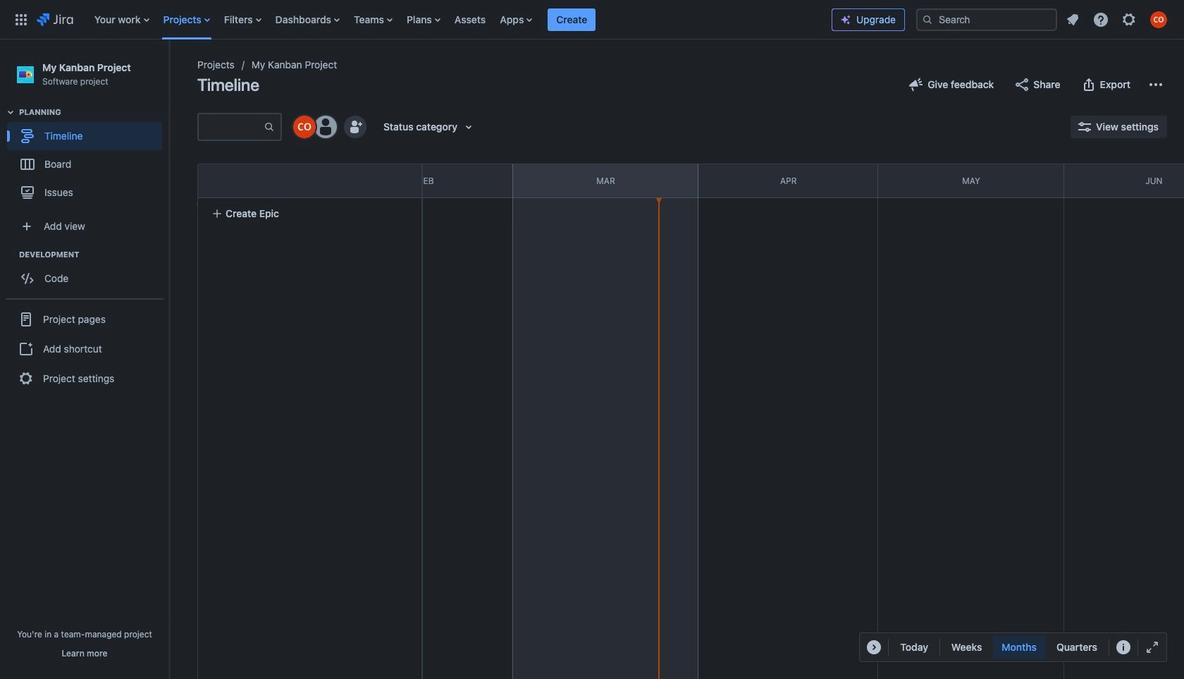 Task type: vqa. For each thing, say whether or not it's contained in the screenshot.
main content
no



Task type: describe. For each thing, give the bounding box(es) containing it.
add people image
[[347, 118, 364, 135]]

sidebar element
[[0, 39, 169, 679]]

sidebar navigation image
[[154, 56, 185, 85]]

planning image
[[2, 104, 19, 121]]

primary element
[[8, 0, 832, 39]]

1 horizontal spatial list
[[1061, 7, 1176, 32]]

0 horizontal spatial list
[[87, 0, 832, 39]]

search image
[[922, 14, 934, 25]]

settings image
[[1121, 11, 1138, 28]]

appswitcher icon image
[[13, 11, 30, 28]]



Task type: locate. For each thing, give the bounding box(es) containing it.
banner
[[0, 0, 1185, 39]]

heading for 'planning' icon
[[19, 107, 169, 118]]

enter full screen image
[[1145, 639, 1162, 656]]

list item
[[548, 0, 596, 39]]

None search field
[[917, 8, 1058, 31]]

list
[[87, 0, 832, 39], [1061, 7, 1176, 32]]

row group
[[197, 164, 422, 198]]

heading
[[19, 107, 169, 118], [19, 249, 169, 260]]

Search timeline text field
[[199, 114, 264, 140]]

development image
[[2, 246, 19, 263]]

1 vertical spatial heading
[[19, 249, 169, 260]]

Search field
[[917, 8, 1058, 31]]

help image
[[1093, 11, 1110, 28]]

row inside timeline grid
[[198, 164, 422, 198]]

export icon image
[[1081, 76, 1098, 93]]

row group inside timeline grid
[[197, 164, 422, 198]]

2 heading from the top
[[19, 249, 169, 260]]

row
[[198, 164, 422, 198]]

group
[[7, 107, 169, 211], [7, 249, 169, 297], [6, 298, 164, 399], [943, 636, 1107, 659]]

0 vertical spatial heading
[[19, 107, 169, 118]]

column header
[[154, 164, 339, 197]]

your profile and settings image
[[1151, 11, 1168, 28]]

notifications image
[[1065, 11, 1082, 28]]

column header inside timeline grid
[[154, 164, 339, 197]]

1 heading from the top
[[19, 107, 169, 118]]

timeline grid
[[154, 164, 1185, 679]]

heading for development image
[[19, 249, 169, 260]]

jira image
[[37, 11, 73, 28], [37, 11, 73, 28]]



